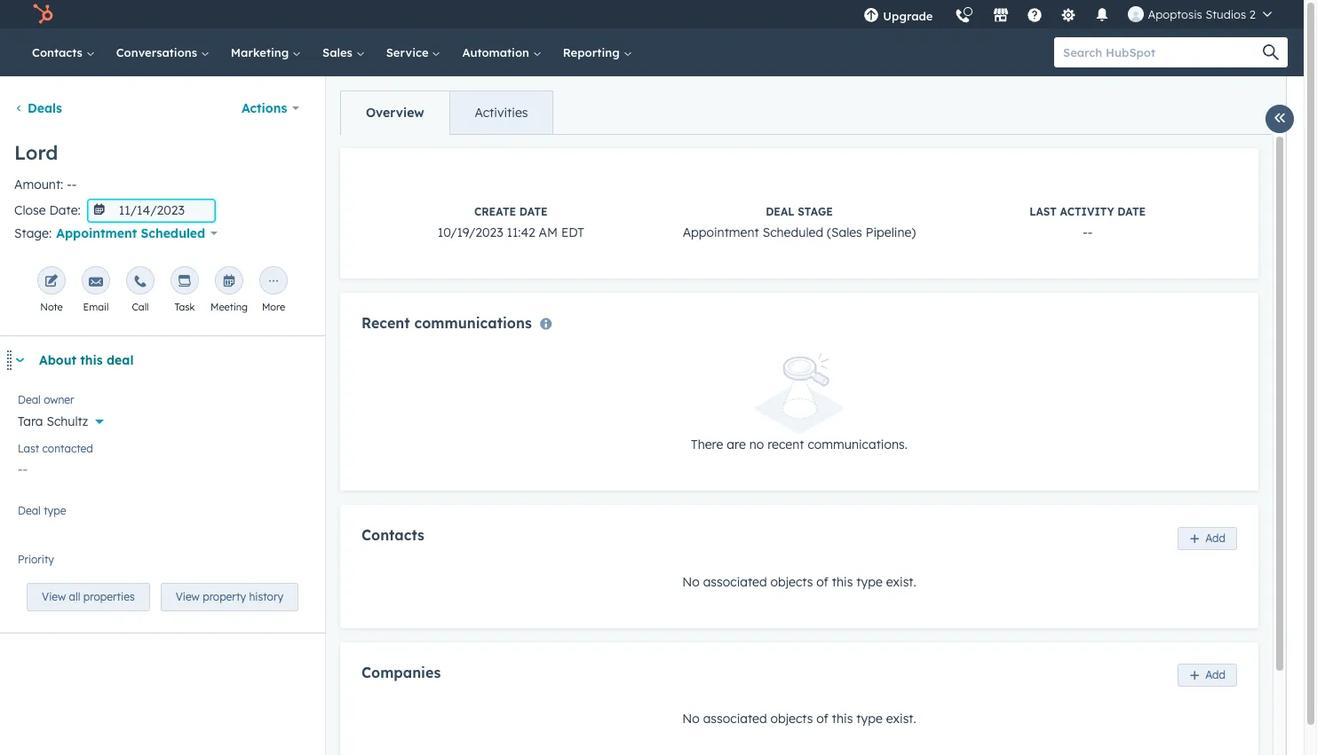 Task type: vqa. For each thing, say whether or not it's contained in the screenshot.
1st Link opens in a new window icon
no



Task type: describe. For each thing, give the bounding box(es) containing it.
this for companies
[[832, 711, 853, 727]]

settings link
[[1050, 0, 1087, 28]]

date inside the create date 10/19/2023 11:42 am edt
[[519, 205, 548, 218]]

add button for contacts
[[1178, 527, 1237, 550]]

view for view property history
[[176, 591, 200, 604]]

apoptosis studios 2
[[1148, 7, 1256, 21]]

stage
[[798, 205, 833, 218]]

activities
[[475, 105, 528, 121]]

help image
[[1027, 8, 1043, 24]]

conversations
[[116, 45, 201, 60]]

calling icon image
[[955, 9, 971, 25]]

no for companies
[[682, 711, 700, 727]]

create
[[474, 205, 516, 218]]

service
[[386, 45, 432, 60]]

recent
[[767, 437, 804, 453]]

associated for companies
[[703, 711, 767, 727]]

deal stage appointment scheduled (sales pipeline)
[[683, 205, 916, 241]]

no for contacts
[[682, 574, 700, 590]]

Search HubSpot search field
[[1054, 37, 1272, 67]]

there
[[691, 437, 723, 453]]

notifications image
[[1095, 8, 1111, 24]]

add for companies
[[1205, 669, 1226, 682]]

select an option
[[18, 561, 113, 577]]

no associated objects of this type exist. for companies
[[682, 711, 916, 727]]

appointment scheduled
[[56, 226, 205, 242]]

no
[[749, 437, 764, 453]]

conversations link
[[105, 28, 220, 76]]

appointment inside popup button
[[56, 226, 137, 242]]

property
[[203, 591, 246, 604]]

schultz
[[47, 414, 88, 430]]

type for companies
[[856, 711, 883, 727]]

marketing link
[[220, 28, 312, 76]]

select an option button
[[18, 551, 307, 580]]

2
[[1249, 7, 1256, 21]]

communications
[[414, 314, 532, 332]]

meeting image
[[222, 275, 236, 290]]

note image
[[44, 275, 59, 290]]

properties
[[83, 591, 135, 604]]

about this deal
[[39, 353, 134, 369]]

amount : --
[[14, 177, 77, 193]]

close
[[14, 202, 46, 218]]

contacts link
[[21, 28, 105, 76]]

recent
[[361, 314, 410, 332]]

all
[[69, 591, 80, 604]]

exist. for contacts
[[886, 574, 916, 590]]

actions button
[[230, 91, 311, 126]]

companies
[[361, 664, 441, 682]]

stage:
[[14, 226, 52, 242]]

scheduled inside popup button
[[141, 226, 205, 242]]

am
[[539, 225, 558, 241]]

about
[[39, 353, 76, 369]]

deal owner
[[18, 394, 74, 407]]

upgrade
[[883, 9, 933, 23]]

last for last activity date --
[[1029, 205, 1057, 218]]

notifications button
[[1087, 0, 1118, 28]]

option
[[75, 561, 113, 577]]

upgrade image
[[864, 8, 880, 24]]

overview
[[366, 105, 424, 121]]

deal for deal owner
[[18, 394, 41, 407]]

owner
[[44, 394, 74, 407]]

appointment scheduled button
[[52, 222, 229, 245]]

an
[[57, 561, 71, 577]]

reporting link
[[552, 28, 643, 76]]

create date 10/19/2023 11:42 am edt
[[438, 205, 584, 241]]

priority
[[18, 553, 54, 567]]

:
[[60, 177, 63, 193]]

marketplaces button
[[983, 0, 1020, 28]]

search image
[[1263, 44, 1279, 60]]

marketing
[[231, 45, 292, 60]]

sales link
[[312, 28, 375, 76]]

(sales
[[827, 225, 862, 241]]

calling icon button
[[948, 2, 978, 28]]

of for companies
[[816, 711, 828, 727]]

navigation containing overview
[[340, 91, 554, 135]]

deals link
[[14, 100, 62, 116]]

are
[[727, 437, 746, 453]]

service link
[[375, 28, 452, 76]]

hubspot link
[[21, 4, 67, 25]]

there are no recent communications.
[[691, 437, 908, 453]]

sales
[[322, 45, 356, 60]]

associated for contacts
[[703, 574, 767, 590]]

studios
[[1205, 7, 1246, 21]]

last contacted
[[18, 442, 93, 456]]

deal for deal type
[[18, 505, 41, 518]]

11:42
[[507, 225, 535, 241]]

view property history
[[176, 591, 283, 604]]

add for contacts
[[1205, 532, 1226, 545]]

deal type
[[18, 505, 66, 518]]



Task type: locate. For each thing, give the bounding box(es) containing it.
select
[[18, 561, 53, 577]]

type
[[44, 505, 66, 518], [856, 574, 883, 590], [856, 711, 883, 727]]

objects for companies
[[770, 711, 813, 727]]

deal inside deal stage appointment scheduled (sales pipeline)
[[766, 205, 794, 218]]

lord
[[14, 140, 58, 165]]

0 vertical spatial associated
[[703, 574, 767, 590]]

last for last contacted
[[18, 442, 39, 456]]

2 no from the top
[[682, 711, 700, 727]]

email
[[83, 301, 109, 314]]

last inside last activity date --
[[1029, 205, 1057, 218]]

0 vertical spatial exist.
[[886, 574, 916, 590]]

-
[[67, 177, 72, 193], [72, 177, 77, 193], [1083, 225, 1088, 241], [1088, 225, 1093, 241]]

1 of from the top
[[816, 574, 828, 590]]

date inside last activity date --
[[1117, 205, 1146, 218]]

view for view all properties
[[42, 591, 66, 604]]

automation
[[462, 45, 533, 60]]

apoptosis studios 2 button
[[1118, 0, 1282, 28]]

appointment inside deal stage appointment scheduled (sales pipeline)
[[683, 225, 759, 241]]

10/19/2023
[[438, 225, 503, 241]]

automation link
[[452, 28, 552, 76]]

2 add button from the top
[[1178, 664, 1237, 687]]

1 add button from the top
[[1178, 527, 1237, 550]]

1 vertical spatial deal
[[18, 394, 41, 407]]

objects
[[770, 574, 813, 590], [770, 711, 813, 727]]

amount
[[14, 177, 60, 193]]

1 vertical spatial this
[[832, 574, 853, 590]]

this inside dropdown button
[[80, 353, 103, 369]]

0 horizontal spatial contacts
[[32, 45, 86, 60]]

view left all
[[42, 591, 66, 604]]

0 vertical spatial add button
[[1178, 527, 1237, 550]]

0 horizontal spatial date
[[519, 205, 548, 218]]

help button
[[1020, 0, 1050, 28]]

tara
[[18, 414, 43, 430]]

2 no associated objects of this type exist. from the top
[[682, 711, 916, 727]]

last activity date --
[[1029, 205, 1146, 241]]

communications.
[[808, 437, 908, 453]]

2 add from the top
[[1205, 669, 1226, 682]]

tara schultz button
[[18, 404, 307, 434]]

contacts
[[32, 45, 86, 60], [361, 527, 424, 545]]

1 horizontal spatial scheduled
[[763, 225, 823, 241]]

apoptosis
[[1148, 7, 1202, 21]]

MM/DD/YYYY text field
[[88, 200, 215, 222]]

1 objects from the top
[[770, 574, 813, 590]]

1 no associated objects of this type exist. from the top
[[682, 574, 916, 590]]

1 vertical spatial type
[[856, 574, 883, 590]]

view all properties link
[[27, 584, 150, 612]]

settings image
[[1061, 8, 1077, 24]]

objects for contacts
[[770, 574, 813, 590]]

0 vertical spatial of
[[816, 574, 828, 590]]

tara schultz
[[18, 414, 88, 430]]

overview link
[[341, 91, 449, 134]]

deal up "tara"
[[18, 394, 41, 407]]

Last contacted text field
[[18, 453, 307, 482]]

1 vertical spatial of
[[816, 711, 828, 727]]

no associated objects of this type exist. for contacts
[[682, 574, 916, 590]]

date up 11:42
[[519, 205, 548, 218]]

view property history link
[[160, 584, 298, 612]]

0 vertical spatial add
[[1205, 532, 1226, 545]]

view left property
[[176, 591, 200, 604]]

1 vertical spatial objects
[[770, 711, 813, 727]]

add button for companies
[[1178, 664, 1237, 687]]

1 vertical spatial associated
[[703, 711, 767, 727]]

email image
[[89, 275, 103, 290]]

deal
[[766, 205, 794, 218], [18, 394, 41, 407], [18, 505, 41, 518]]

history
[[249, 591, 283, 604]]

1 associated from the top
[[703, 574, 767, 590]]

1 view from the left
[[42, 591, 66, 604]]

date
[[519, 205, 548, 218], [1117, 205, 1146, 218]]

0 vertical spatial type
[[44, 505, 66, 518]]

marketplaces image
[[993, 8, 1009, 24]]

last left activity
[[1029, 205, 1057, 218]]

task image
[[178, 275, 192, 290]]

meeting
[[210, 301, 248, 314]]

activity
[[1060, 205, 1114, 218]]

deals
[[28, 100, 62, 116]]

1 vertical spatial exist.
[[886, 711, 916, 727]]

menu
[[853, 0, 1282, 35]]

1 vertical spatial last
[[18, 442, 39, 456]]

2 view from the left
[[176, 591, 200, 604]]

0 horizontal spatial appointment
[[56, 226, 137, 242]]

recent communications
[[361, 314, 532, 332]]

2 exist. from the top
[[886, 711, 916, 727]]

date:
[[49, 202, 81, 218]]

exist. for companies
[[886, 711, 916, 727]]

1 vertical spatial contacts
[[361, 527, 424, 545]]

2 associated from the top
[[703, 711, 767, 727]]

view all properties
[[42, 591, 135, 604]]

1 horizontal spatial view
[[176, 591, 200, 604]]

2 vertical spatial deal
[[18, 505, 41, 518]]

0 vertical spatial no associated objects of this type exist.
[[682, 574, 916, 590]]

deal for deal stage appointment scheduled (sales pipeline)
[[766, 205, 794, 218]]

type for contacts
[[856, 574, 883, 590]]

more image
[[266, 275, 281, 290]]

contacted
[[42, 442, 93, 456]]

date right activity
[[1117, 205, 1146, 218]]

1 vertical spatial no associated objects of this type exist.
[[682, 711, 916, 727]]

0 vertical spatial contacts
[[32, 45, 86, 60]]

deal
[[107, 353, 134, 369]]

pipeline)
[[866, 225, 916, 241]]

edt
[[561, 225, 584, 241]]

appointment
[[683, 225, 759, 241], [56, 226, 137, 242]]

menu containing apoptosis studios 2
[[853, 0, 1282, 35]]

associated
[[703, 574, 767, 590], [703, 711, 767, 727]]

1 vertical spatial no
[[682, 711, 700, 727]]

deal left stage
[[766, 205, 794, 218]]

this for contacts
[[832, 574, 853, 590]]

1 no from the top
[[682, 574, 700, 590]]

0 vertical spatial no
[[682, 574, 700, 590]]

add button
[[1178, 527, 1237, 550], [1178, 664, 1237, 687]]

call image
[[133, 275, 147, 290]]

0 horizontal spatial scheduled
[[141, 226, 205, 242]]

tara schultz image
[[1128, 6, 1144, 22]]

reporting
[[563, 45, 623, 60]]

task
[[175, 301, 195, 314]]

1 horizontal spatial date
[[1117, 205, 1146, 218]]

1 horizontal spatial last
[[1029, 205, 1057, 218]]

exist.
[[886, 574, 916, 590], [886, 711, 916, 727]]

more
[[262, 301, 285, 314]]

last down "tara"
[[18, 442, 39, 456]]

caret image
[[14, 359, 25, 363]]

2 vertical spatial this
[[832, 711, 853, 727]]

hubspot image
[[32, 4, 53, 25]]

search button
[[1254, 37, 1288, 67]]

1 horizontal spatial contacts
[[361, 527, 424, 545]]

1 horizontal spatial appointment
[[683, 225, 759, 241]]

0 horizontal spatial view
[[42, 591, 66, 604]]

activities link
[[449, 91, 553, 134]]

2 of from the top
[[816, 711, 828, 727]]

note
[[40, 301, 63, 314]]

2 objects from the top
[[770, 711, 813, 727]]

1 vertical spatial add button
[[1178, 664, 1237, 687]]

2 vertical spatial type
[[856, 711, 883, 727]]

0 horizontal spatial last
[[18, 442, 39, 456]]

1 exist. from the top
[[886, 574, 916, 590]]

call
[[132, 301, 149, 314]]

0 vertical spatial last
[[1029, 205, 1057, 218]]

close date:
[[14, 202, 81, 218]]

about this deal button
[[0, 337, 307, 385]]

scheduled inside deal stage appointment scheduled (sales pipeline)
[[763, 225, 823, 241]]

1 vertical spatial add
[[1205, 669, 1226, 682]]

of for contacts
[[816, 574, 828, 590]]

deal up priority
[[18, 505, 41, 518]]

2 date from the left
[[1117, 205, 1146, 218]]

scheduled down mm/dd/yyyy text field
[[141, 226, 205, 242]]

1 add from the top
[[1205, 532, 1226, 545]]

contacts inside contacts 'link'
[[32, 45, 86, 60]]

0 vertical spatial this
[[80, 353, 103, 369]]

actions
[[242, 100, 287, 116]]

scheduled down stage
[[763, 225, 823, 241]]

last
[[1029, 205, 1057, 218], [18, 442, 39, 456]]

1 date from the left
[[519, 205, 548, 218]]

0 vertical spatial deal
[[766, 205, 794, 218]]

navigation
[[340, 91, 554, 135]]

0 vertical spatial objects
[[770, 574, 813, 590]]

no
[[682, 574, 700, 590], [682, 711, 700, 727]]



